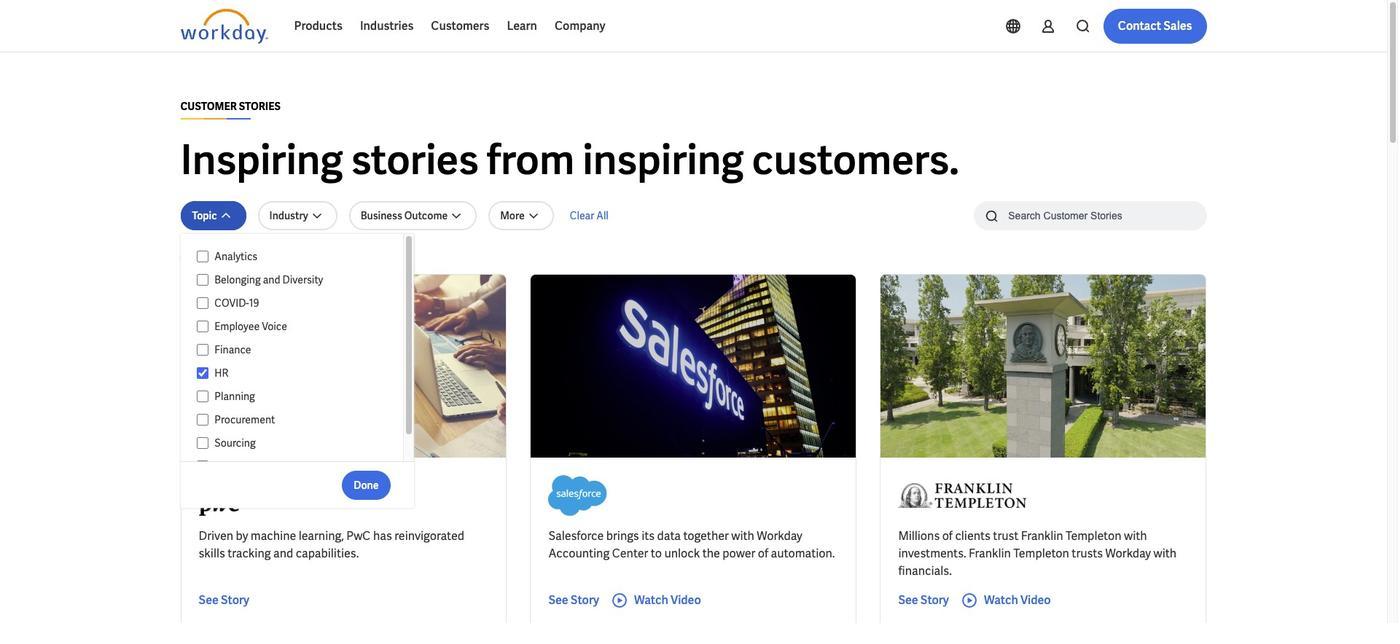 Task type: locate. For each thing, give the bounding box(es) containing it.
2 see story link from the left
[[549, 592, 599, 610]]

1 horizontal spatial of
[[943, 529, 953, 544]]

with
[[732, 529, 755, 544], [1124, 529, 1147, 544], [1154, 546, 1177, 561]]

more button
[[489, 201, 554, 230]]

3 see story from the left
[[899, 593, 949, 608]]

customers.
[[752, 133, 960, 187]]

see down financials.
[[899, 593, 918, 608]]

video down millions of clients trust franklin templeton with investments. franklin templeton trusts workday with financials.
[[1021, 593, 1051, 608]]

see down accounting
[[549, 593, 568, 608]]

see story down financials.
[[899, 593, 949, 608]]

None checkbox
[[197, 250, 209, 263], [197, 297, 209, 310], [197, 320, 209, 333], [197, 343, 209, 357], [197, 367, 209, 380], [197, 460, 209, 473], [197, 250, 209, 263], [197, 297, 209, 310], [197, 320, 209, 333], [197, 343, 209, 357], [197, 367, 209, 380], [197, 460, 209, 473]]

workday inside millions of clients trust franklin templeton with investments. franklin templeton trusts workday with financials.
[[1106, 546, 1151, 561]]

0 horizontal spatial see
[[199, 593, 219, 608]]

contact sales
[[1118, 18, 1192, 34]]

0 horizontal spatial of
[[758, 546, 769, 561]]

by
[[236, 529, 248, 544]]

employee voice link
[[209, 318, 389, 335]]

has
[[373, 529, 392, 544]]

0 horizontal spatial franklin
[[969, 546, 1011, 561]]

Search Customer Stories text field
[[1000, 203, 1179, 228]]

2 horizontal spatial see story link
[[899, 592, 949, 610]]

planning
[[215, 390, 255, 403]]

learning,
[[299, 529, 344, 544]]

and
[[263, 273, 280, 287], [273, 546, 293, 561]]

story
[[221, 593, 249, 608], [571, 593, 599, 608], [921, 593, 949, 608]]

0 vertical spatial franklin
[[1021, 529, 1064, 544]]

its
[[642, 529, 655, 544]]

1 horizontal spatial franklin
[[1021, 529, 1064, 544]]

1 horizontal spatial see story
[[549, 593, 599, 608]]

1 horizontal spatial see story link
[[549, 592, 599, 610]]

with inside the salesforce brings its data together with workday accounting center to unlock the power of automation.
[[732, 529, 755, 544]]

financials.
[[899, 564, 952, 579]]

1 horizontal spatial watch
[[984, 593, 1018, 608]]

0 horizontal spatial story
[[221, 593, 249, 608]]

see story link down financials.
[[899, 592, 949, 610]]

industries
[[360, 18, 414, 34]]

0 horizontal spatial see story link
[[199, 592, 249, 610]]

workday
[[757, 529, 803, 544], [1106, 546, 1151, 561]]

of inside millions of clients trust franklin templeton with investments. franklin templeton trusts workday with financials.
[[943, 529, 953, 544]]

business
[[361, 209, 402, 222]]

see story down accounting
[[549, 593, 599, 608]]

sales
[[1164, 18, 1192, 34]]

learn
[[507, 18, 537, 34]]

see story link down accounting
[[549, 592, 599, 610]]

1 vertical spatial and
[[273, 546, 293, 561]]

watch video down millions of clients trust franklin templeton with investments. franklin templeton trusts workday with financials.
[[984, 593, 1051, 608]]

outcome
[[404, 209, 448, 222]]

0 horizontal spatial see story
[[199, 593, 249, 608]]

hr
[[215, 367, 228, 380]]

2 horizontal spatial see story
[[899, 593, 949, 608]]

products
[[294, 18, 343, 34]]

None checkbox
[[197, 273, 209, 287], [197, 390, 209, 403], [197, 413, 209, 427], [197, 437, 209, 450], [197, 273, 209, 287], [197, 390, 209, 403], [197, 413, 209, 427], [197, 437, 209, 450]]

business outcome button
[[349, 201, 477, 230]]

1 horizontal spatial story
[[571, 593, 599, 608]]

go to the homepage image
[[180, 9, 268, 44]]

2 horizontal spatial story
[[921, 593, 949, 608]]

products button
[[285, 9, 351, 44]]

2 watch from the left
[[984, 593, 1018, 608]]

2 horizontal spatial see
[[899, 593, 918, 608]]

1 horizontal spatial video
[[1021, 593, 1051, 608]]

templeton down the trust
[[1014, 546, 1070, 561]]

capabilities.
[[296, 546, 359, 561]]

watch
[[634, 593, 668, 608], [984, 593, 1018, 608]]

story down accounting
[[571, 593, 599, 608]]

see story
[[199, 593, 249, 608], [549, 593, 599, 608], [899, 593, 949, 608]]

topic
[[192, 209, 217, 222]]

2 watch video link from the left
[[961, 592, 1051, 610]]

see
[[199, 593, 219, 608], [549, 593, 568, 608], [899, 593, 918, 608]]

0 vertical spatial workday
[[757, 529, 803, 544]]

workday up automation.
[[757, 529, 803, 544]]

customers
[[431, 18, 490, 34]]

learn button
[[498, 9, 546, 44]]

1 watch video link from the left
[[611, 592, 701, 610]]

see story for salesforce brings its data together with workday accounting center to unlock the power of automation.
[[549, 593, 599, 608]]

stories
[[239, 100, 281, 113]]

3 see story link from the left
[[899, 592, 949, 610]]

1 vertical spatial workday
[[1106, 546, 1151, 561]]

1 vertical spatial of
[[758, 546, 769, 561]]

contact sales link
[[1104, 9, 1207, 44]]

templeton up trusts
[[1066, 529, 1122, 544]]

0 horizontal spatial with
[[732, 529, 755, 544]]

2 see from the left
[[549, 593, 568, 608]]

finance link
[[209, 341, 389, 359]]

1 video from the left
[[671, 593, 701, 608]]

1 watch from the left
[[634, 593, 668, 608]]

procurement link
[[209, 411, 389, 429]]

watch down to
[[634, 593, 668, 608]]

workday right trusts
[[1106, 546, 1151, 561]]

franklin right the trust
[[1021, 529, 1064, 544]]

watch video link down millions of clients trust franklin templeton with investments. franklin templeton trusts workday with financials.
[[961, 592, 1051, 610]]

2 story from the left
[[571, 593, 599, 608]]

technology
[[215, 460, 267, 473]]

1 horizontal spatial workday
[[1106, 546, 1151, 561]]

see story link for millions of clients trust franklin templeton with investments. franklin templeton trusts workday with financials.
[[899, 592, 949, 610]]

finance
[[215, 343, 251, 357]]

1 horizontal spatial watch video
[[984, 593, 1051, 608]]

0 vertical spatial templeton
[[1066, 529, 1122, 544]]

0 horizontal spatial workday
[[757, 529, 803, 544]]

skills
[[199, 546, 225, 561]]

of
[[943, 529, 953, 544], [758, 546, 769, 561]]

0 vertical spatial of
[[943, 529, 953, 544]]

1 watch video from the left
[[634, 593, 701, 608]]

covid-
[[215, 297, 249, 310]]

franklin down the trust
[[969, 546, 1011, 561]]

see for salesforce brings its data together with workday accounting center to unlock the power of automation.
[[549, 593, 568, 608]]

watch down millions of clients trust franklin templeton with investments. franklin templeton trusts workday with financials.
[[984, 593, 1018, 608]]

of up investments.
[[943, 529, 953, 544]]

3 story from the left
[[921, 593, 949, 608]]

employee
[[215, 320, 260, 333]]

story down the tracking
[[221, 593, 249, 608]]

video
[[671, 593, 701, 608], [1021, 593, 1051, 608]]

diversity
[[283, 273, 323, 287]]

1 horizontal spatial see
[[549, 593, 568, 608]]

watch video for templeton
[[984, 593, 1051, 608]]

see down skills
[[199, 593, 219, 608]]

see story down skills
[[199, 593, 249, 608]]

inspiring
[[583, 133, 744, 187]]

2 horizontal spatial with
[[1154, 546, 1177, 561]]

watch for center
[[634, 593, 668, 608]]

2 see story from the left
[[549, 593, 599, 608]]

customer
[[180, 100, 237, 113]]

2 video from the left
[[1021, 593, 1051, 608]]

watch video link
[[611, 592, 701, 610], [961, 592, 1051, 610]]

together
[[684, 529, 729, 544]]

story down financials.
[[921, 593, 949, 608]]

see story link
[[199, 592, 249, 610], [549, 592, 599, 610], [899, 592, 949, 610]]

watch video link down to
[[611, 592, 701, 610]]

more
[[500, 209, 525, 222]]

video down unlock
[[671, 593, 701, 608]]

1 vertical spatial templeton
[[1014, 546, 1070, 561]]

templeton
[[1066, 529, 1122, 544], [1014, 546, 1070, 561]]

and down machine
[[273, 546, 293, 561]]

customers button
[[422, 9, 498, 44]]

2 watch video from the left
[[984, 593, 1051, 608]]

business outcome
[[361, 209, 448, 222]]

1 horizontal spatial watch video link
[[961, 592, 1051, 610]]

see story link for salesforce brings its data together with workday accounting center to unlock the power of automation.
[[549, 592, 599, 610]]

and left diversity at the top of page
[[263, 273, 280, 287]]

0 horizontal spatial watch video link
[[611, 592, 701, 610]]

inspiring stories from inspiring customers.
[[180, 133, 960, 187]]

clients
[[955, 529, 991, 544]]

automation.
[[771, 546, 835, 561]]

center
[[612, 546, 649, 561]]

0 horizontal spatial watch video
[[634, 593, 701, 608]]

company button
[[546, 9, 614, 44]]

tracking
[[228, 546, 271, 561]]

and inside driven by machine learning, pwc has reinvigorated skills tracking and capabilities.
[[273, 546, 293, 561]]

see story link down skills
[[199, 592, 249, 610]]

watch video down to
[[634, 593, 701, 608]]

0 horizontal spatial video
[[671, 593, 701, 608]]

3 see from the left
[[899, 593, 918, 608]]

all
[[597, 209, 609, 222]]

trusts
[[1072, 546, 1103, 561]]

1 see from the left
[[199, 593, 219, 608]]

of right power on the bottom of page
[[758, 546, 769, 561]]

0 horizontal spatial watch
[[634, 593, 668, 608]]



Task type: vqa. For each thing, say whether or not it's contained in the screenshot.
the 'Read eBook' link
no



Task type: describe. For each thing, give the bounding box(es) containing it.
1 horizontal spatial with
[[1124, 529, 1147, 544]]

analytics link
[[209, 248, 389, 265]]

brings
[[606, 529, 639, 544]]

1 see story from the left
[[199, 593, 249, 608]]

to
[[651, 546, 662, 561]]

millions
[[899, 529, 940, 544]]

hr link
[[209, 365, 389, 382]]

see for millions of clients trust franklin templeton with investments. franklin templeton trusts workday with financials.
[[899, 593, 918, 608]]

driven by machine learning, pwc has reinvigorated skills tracking and capabilities.
[[199, 529, 464, 561]]

voice
[[262, 320, 287, 333]]

industry
[[269, 209, 308, 222]]

story for millions of clients trust franklin templeton with investments. franklin templeton trusts workday with financials.
[[921, 593, 949, 608]]

trust
[[993, 529, 1019, 544]]

driven
[[199, 529, 233, 544]]

1 vertical spatial franklin
[[969, 546, 1011, 561]]

done
[[354, 479, 379, 492]]

0 vertical spatial and
[[263, 273, 280, 287]]

salesforce
[[549, 529, 604, 544]]

pricewaterhousecoopers global licensing services corporation (pwc) image
[[199, 475, 252, 516]]

reinvigorated
[[395, 529, 464, 544]]

belonging
[[215, 273, 261, 287]]

watch video link for franklin
[[961, 592, 1051, 610]]

covid-19 link
[[209, 295, 389, 312]]

salesforce brings its data together with workday accounting center to unlock the power of automation.
[[549, 529, 835, 561]]

the
[[703, 546, 720, 561]]

19
[[249, 297, 259, 310]]

company
[[555, 18, 606, 34]]

planning link
[[209, 388, 389, 405]]

402
[[180, 250, 197, 263]]

industry button
[[258, 201, 337, 230]]

1 see story link from the left
[[199, 592, 249, 610]]

unlock
[[665, 546, 700, 561]]

done button
[[342, 471, 390, 500]]

covid-19
[[215, 297, 259, 310]]

video for to
[[671, 593, 701, 608]]

customer stories
[[180, 100, 281, 113]]

industries button
[[351, 9, 422, 44]]

sourcing
[[215, 437, 256, 450]]

1 story from the left
[[221, 593, 249, 608]]

402 results
[[180, 250, 234, 263]]

pwc
[[347, 529, 371, 544]]

watch video for to
[[634, 593, 701, 608]]

see story for millions of clients trust franklin templeton with investments. franklin templeton trusts workday with financials.
[[899, 593, 949, 608]]

watch for franklin
[[984, 593, 1018, 608]]

investments.
[[899, 546, 967, 561]]

story for salesforce brings its data together with workday accounting center to unlock the power of automation.
[[571, 593, 599, 608]]

belonging and diversity link
[[209, 271, 389, 289]]

analytics
[[215, 250, 257, 263]]

belonging and diversity
[[215, 273, 323, 287]]

topic button
[[180, 201, 246, 230]]

power
[[723, 546, 756, 561]]

of inside the salesforce brings its data together with workday accounting center to unlock the power of automation.
[[758, 546, 769, 561]]

watch video link for center
[[611, 592, 701, 610]]

workday inside the salesforce brings its data together with workday accounting center to unlock the power of automation.
[[757, 529, 803, 544]]

clear
[[570, 209, 594, 222]]

stories
[[351, 133, 479, 187]]

salesforce.com image
[[549, 475, 607, 516]]

employee voice
[[215, 320, 287, 333]]

accounting
[[549, 546, 610, 561]]

from
[[487, 133, 575, 187]]

results
[[199, 250, 234, 263]]

technology link
[[209, 458, 389, 475]]

clear all button
[[566, 201, 613, 230]]

franklin templeton companies, llc image
[[899, 475, 1027, 516]]

video for templeton
[[1021, 593, 1051, 608]]

millions of clients trust franklin templeton with investments. franklin templeton trusts workday with financials.
[[899, 529, 1177, 579]]

contact
[[1118, 18, 1162, 34]]

clear all
[[570, 209, 609, 222]]

procurement
[[215, 413, 275, 427]]

machine
[[251, 529, 296, 544]]

sourcing link
[[209, 435, 389, 452]]

data
[[657, 529, 681, 544]]

inspiring
[[180, 133, 343, 187]]



